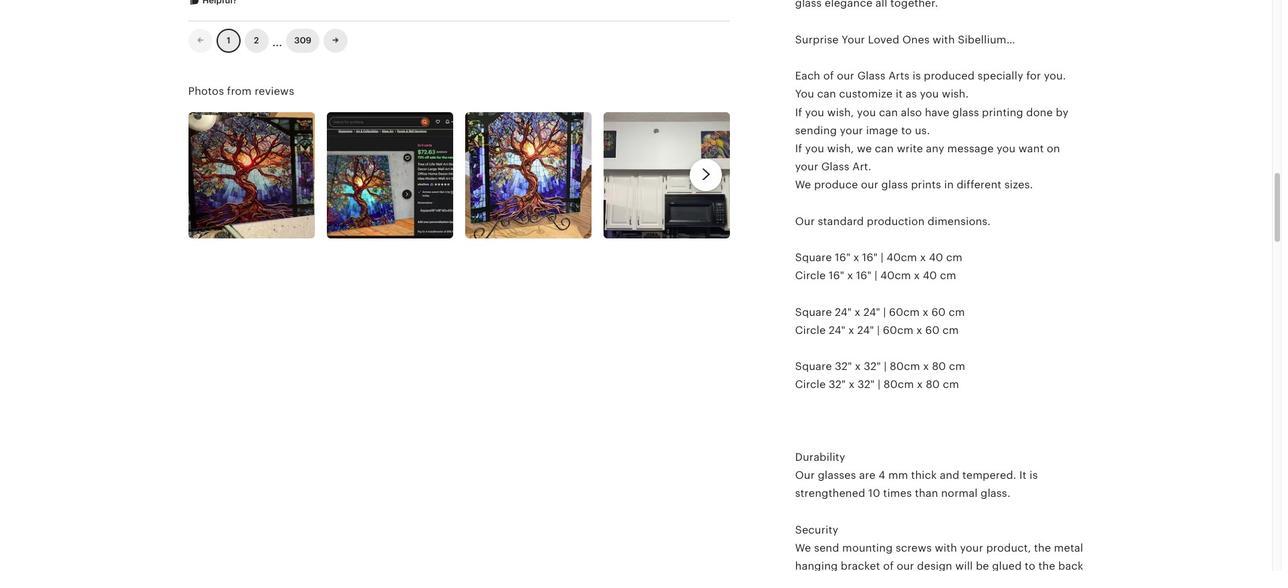 Task type: describe. For each thing, give the bounding box(es) containing it.
produced
[[924, 70, 975, 82]]

80 for square 32" x 32" | 80cm x 80 cm
[[932, 361, 946, 372]]

mm
[[888, 470, 908, 481]]

60cm for square 24" x 24" | 60cm x 60 cm
[[889, 307, 920, 318]]

40cm for square 16" x 16" | 40cm x 40 cm
[[887, 252, 917, 263]]

circle for circle 24" x 24" | 60cm x 60 cm
[[795, 325, 826, 336]]

cm for square 24" x 24" | 60cm x 60 cm
[[949, 307, 965, 318]]

times
[[883, 488, 912, 500]]

glass inside the if you wish, you can also have glass printing done by sending your image to us.
[[952, 107, 979, 118]]

| for circle 32" x 32" | 80cm x 80 cm
[[878, 379, 881, 391]]

metal
[[1054, 543, 1083, 554]]

you down sending
[[805, 143, 824, 154]]

in
[[944, 179, 954, 191]]

is inside our glasses are 4 mm thick and tempered. it is strengthened 10 times than normal glass.
[[1030, 470, 1038, 481]]

you inside each of our glass arts is produced specially for you. you can customize it as you wish.
[[920, 88, 939, 100]]

square 24" x 24" | 60cm x 60 cm
[[795, 307, 965, 318]]

4
[[879, 470, 885, 481]]

309
[[294, 35, 311, 45]]

10
[[868, 488, 880, 500]]

produce
[[814, 179, 858, 191]]

circle 32" x 32" | 80cm x 80 cm
[[795, 379, 959, 391]]

circle for circle 32" x 32" | 80cm x 80 cm
[[795, 379, 826, 391]]

with for ones
[[933, 34, 955, 45]]

if for if you wish, you can also have glass printing done by sending your image to us.
[[795, 107, 802, 118]]

80cm for square 32" x 32" | 80cm x 80 cm
[[890, 361, 920, 372]]

sending
[[795, 125, 837, 136]]

durability
[[795, 452, 845, 463]]

security
[[795, 525, 838, 536]]

ones
[[902, 34, 930, 45]]

photos from reviews
[[188, 85, 294, 97]]

can for we
[[875, 143, 894, 154]]

our inside we send mounting screws with your product, the metal hanging bracket of our design will be glued to the bac
[[897, 561, 914, 572]]

40cm for circle 16" x 16" | 40cm x 40 cm
[[880, 270, 911, 282]]

normal
[[941, 488, 978, 500]]

square 32" x 32" | 80cm x 80 cm
[[795, 361, 965, 372]]

on
[[1047, 143, 1060, 154]]

we for we produce our glass prints in different sizes.
[[795, 179, 811, 191]]

from
[[227, 85, 252, 97]]

done
[[1026, 107, 1053, 118]]

different
[[957, 179, 1002, 191]]

production
[[867, 216, 925, 227]]

sizes.
[[1005, 179, 1033, 191]]

with for screws
[[935, 543, 957, 554]]

wish.
[[942, 88, 969, 100]]

0 horizontal spatial glass
[[881, 179, 908, 191]]

| for square 24" x 24" | 60cm x 60 cm
[[883, 307, 886, 318]]

glass inside if you wish, we can write any message you want on your glass art.
[[821, 161, 850, 173]]

cm for circle 32" x 32" | 80cm x 80 cm
[[943, 379, 959, 391]]

surprise
[[795, 34, 839, 45]]

309 link
[[286, 28, 319, 53]]

wish, for your
[[827, 107, 854, 118]]

can for you
[[879, 107, 898, 118]]

have
[[925, 107, 950, 118]]

square for square 32" x 32" | 80cm x 80 cm
[[795, 361, 832, 372]]

cm for square 16" x 16" | 40cm x 40 cm
[[946, 252, 962, 263]]

by
[[1056, 107, 1069, 118]]

as
[[906, 88, 917, 100]]

it
[[896, 88, 903, 100]]

your inside the if you wish, you can also have glass printing done by sending your image to us.
[[840, 125, 863, 136]]

1 link
[[216, 28, 240, 53]]

message
[[947, 143, 994, 154]]

each of our glass arts is produced specially for you. you can customize it as you wish.
[[795, 70, 1066, 100]]

each
[[795, 70, 820, 82]]

your inside we send mounting screws with your product, the metal hanging bracket of our design will be glued to the bac
[[960, 543, 983, 554]]

circle for circle 16" x 16" | 40cm x 40 cm
[[795, 270, 826, 282]]

60 for square 24" x 24" | 60cm x 60 cm
[[931, 307, 946, 318]]

want
[[1019, 143, 1044, 154]]

if you wish, you can also have glass printing done by sending your image to us.
[[795, 107, 1069, 136]]

dimensions.
[[928, 216, 991, 227]]

80 for circle 32" x 32" | 80cm x 80 cm
[[926, 379, 940, 391]]

to inside we send mounting screws with your product, the metal hanging bracket of our design will be glued to the bac
[[1025, 561, 1036, 572]]

customize
[[839, 88, 893, 100]]

cm for square 32" x 32" | 80cm x 80 cm
[[949, 361, 965, 372]]

our for our standard production dimensions.
[[795, 216, 815, 227]]

if you wish, we can write any message you want on your glass art.
[[795, 143, 1060, 173]]

you
[[795, 88, 814, 100]]

square for square 16" x 16" | 40cm x 40 cm
[[795, 252, 832, 263]]

strengthened
[[795, 488, 865, 500]]

are
[[859, 470, 876, 481]]

square for square 24" x 24" | 60cm x 60 cm
[[795, 307, 832, 318]]

we send mounting screws with your product, the metal hanging bracket of our design will be glued to the bac
[[795, 543, 1083, 572]]

for
[[1026, 70, 1041, 82]]

hanging
[[795, 561, 838, 572]]

cm for circle 16" x 16" | 40cm x 40 cm
[[940, 270, 956, 282]]

surprise your loved ones with sibellium…
[[795, 34, 1015, 45]]

circle 24" x 24" | 60cm x 60 cm
[[795, 325, 959, 336]]

any
[[926, 143, 944, 154]]

product,
[[986, 543, 1031, 554]]

2
[[254, 35, 259, 45]]



Task type: locate. For each thing, give the bounding box(es) containing it.
thick
[[911, 470, 937, 481]]

1 horizontal spatial glass
[[857, 70, 886, 82]]

art.
[[852, 161, 872, 173]]

1 we from the top
[[795, 179, 811, 191]]

| for square 32" x 32" | 80cm x 80 cm
[[884, 361, 887, 372]]

our standard production dimensions.
[[795, 216, 991, 227]]

the
[[1034, 543, 1051, 554], [1038, 561, 1055, 572]]

1 vertical spatial wish,
[[827, 143, 854, 154]]

60
[[931, 307, 946, 318], [925, 325, 940, 336]]

1 vertical spatial glass
[[881, 179, 908, 191]]

our for our glasses are 4 mm thick and tempered. it is strengthened 10 times than normal glass.
[[795, 470, 815, 481]]

with
[[933, 34, 955, 45], [935, 543, 957, 554]]

0 horizontal spatial your
[[795, 161, 818, 173]]

0 vertical spatial square
[[795, 252, 832, 263]]

mounting
[[842, 543, 893, 554]]

is
[[913, 70, 921, 82], [1030, 470, 1038, 481]]

arts
[[888, 70, 910, 82]]

40 for circle 16" x 16" | 40cm x 40 cm
[[923, 270, 937, 282]]

1 horizontal spatial of
[[883, 561, 894, 572]]

glass inside each of our glass arts is produced specially for you. you can customize it as you wish.
[[857, 70, 886, 82]]

| for square 16" x 16" | 40cm x 40 cm
[[881, 252, 884, 263]]

glass
[[952, 107, 979, 118], [881, 179, 908, 191]]

80cm for circle 32" x 32" | 80cm x 80 cm
[[884, 379, 914, 391]]

than
[[915, 488, 938, 500]]

the left metal
[[1034, 543, 1051, 554]]

2 vertical spatial our
[[897, 561, 914, 572]]

1 vertical spatial we
[[795, 543, 811, 554]]

2 vertical spatial can
[[875, 143, 894, 154]]

80 up circle 32" x 32" | 80cm x 80 cm
[[932, 361, 946, 372]]

cm
[[946, 252, 962, 263], [940, 270, 956, 282], [949, 307, 965, 318], [943, 325, 959, 336], [949, 361, 965, 372], [943, 379, 959, 391]]

bracket
[[841, 561, 880, 572]]

1 vertical spatial 40
[[923, 270, 937, 282]]

1 vertical spatial 60
[[925, 325, 940, 336]]

0 horizontal spatial is
[[913, 70, 921, 82]]

with inside we send mounting screws with your product, the metal hanging bracket of our design will be glued to the bac
[[935, 543, 957, 554]]

of inside we send mounting screws with your product, the metal hanging bracket of our design will be glued to the bac
[[883, 561, 894, 572]]

1
[[226, 35, 230, 45]]

0 horizontal spatial glass
[[821, 161, 850, 173]]

if for if you wish, we can write any message you want on your glass art.
[[795, 143, 802, 154]]

0 vertical spatial your
[[840, 125, 863, 136]]

our glasses are 4 mm thick and tempered. it is strengthened 10 times than normal glass.
[[795, 470, 1038, 500]]

your inside if you wish, we can write any message you want on your glass art.
[[795, 161, 818, 173]]

0 vertical spatial 80cm
[[890, 361, 920, 372]]

to left "us."
[[901, 125, 912, 136]]

our for glass
[[861, 179, 879, 191]]

1 vertical spatial if
[[795, 143, 802, 154]]

our up customize
[[837, 70, 854, 82]]

2 square from the top
[[795, 307, 832, 318]]

40cm
[[887, 252, 917, 263], [880, 270, 911, 282]]

sibellium…
[[958, 34, 1015, 45]]

24"
[[835, 307, 852, 318], [863, 307, 880, 318], [829, 325, 846, 336], [857, 325, 874, 336]]

1 vertical spatial with
[[935, 543, 957, 554]]

we for we send mounting screws with your product, the metal hanging bracket of our design will be glued to the bac
[[795, 543, 811, 554]]

can right you
[[817, 88, 836, 100]]

60cm
[[889, 307, 920, 318], [883, 325, 914, 336]]

tempered.
[[962, 470, 1017, 481]]

60cm down square 24" x 24" | 60cm x 60 cm
[[883, 325, 914, 336]]

can up image
[[879, 107, 898, 118]]

can inside the if you wish, you can also have glass printing done by sending your image to us.
[[879, 107, 898, 118]]

0 vertical spatial 40
[[929, 252, 943, 263]]

send
[[814, 543, 839, 554]]

32"
[[835, 361, 852, 372], [864, 361, 881, 372], [829, 379, 846, 391], [858, 379, 875, 391]]

with up design at the bottom right
[[935, 543, 957, 554]]

can inside if you wish, we can write any message you want on your glass art.
[[875, 143, 894, 154]]

is right arts
[[913, 70, 921, 82]]

photos
[[188, 85, 224, 97]]

2 our from the top
[[795, 470, 815, 481]]

to inside the if you wish, you can also have glass printing done by sending your image to us.
[[901, 125, 912, 136]]

2 link
[[244, 28, 268, 53]]

0 vertical spatial of
[[823, 70, 834, 82]]

standard
[[818, 216, 864, 227]]

40cm down square 16" x 16" | 40cm x 40 cm
[[880, 270, 911, 282]]

square 16" x 16" | 40cm x 40 cm
[[795, 252, 962, 263]]

60cm for circle 24" x 24" | 60cm x 60 cm
[[883, 325, 914, 336]]

write
[[897, 143, 923, 154]]

1 vertical spatial of
[[883, 561, 894, 572]]

40 for square 16" x 16" | 40cm x 40 cm
[[929, 252, 943, 263]]

1 vertical spatial 80cm
[[884, 379, 914, 391]]

glass up customize
[[857, 70, 886, 82]]

60 up circle 24" x 24" | 60cm x 60 cm
[[931, 307, 946, 318]]

2 vertical spatial your
[[960, 543, 983, 554]]

| up circle 16" x 16" | 40cm x 40 cm
[[881, 252, 884, 263]]

0 vertical spatial we
[[795, 179, 811, 191]]

if inside if you wish, we can write any message you want on your glass art.
[[795, 143, 802, 154]]

40 down dimensions.
[[929, 252, 943, 263]]

1 wish, from the top
[[827, 107, 854, 118]]

of inside each of our glass arts is produced specially for you. you can customize it as you wish.
[[823, 70, 834, 82]]

0 vertical spatial 40cm
[[887, 252, 917, 263]]

|
[[881, 252, 884, 263], [875, 270, 877, 282], [883, 307, 886, 318], [877, 325, 880, 336], [884, 361, 887, 372], [878, 379, 881, 391]]

80cm
[[890, 361, 920, 372], [884, 379, 914, 391]]

| down square 16" x 16" | 40cm x 40 cm
[[875, 270, 877, 282]]

reviews
[[255, 85, 294, 97]]

we inside we send mounting screws with your product, the metal hanging bracket of our design will be glued to the bac
[[795, 543, 811, 554]]

the down metal
[[1038, 561, 1055, 572]]

60cm up circle 24" x 24" | 60cm x 60 cm
[[889, 307, 920, 318]]

2 vertical spatial circle
[[795, 379, 826, 391]]

we left produce
[[795, 179, 811, 191]]

2 horizontal spatial your
[[960, 543, 983, 554]]

our down durability
[[795, 470, 815, 481]]

x
[[853, 252, 859, 263], [920, 252, 926, 263], [847, 270, 853, 282], [914, 270, 920, 282], [855, 307, 861, 318], [923, 307, 929, 318], [848, 325, 854, 336], [916, 325, 922, 336], [855, 361, 861, 372], [923, 361, 929, 372], [849, 379, 855, 391], [917, 379, 923, 391]]

you.
[[1044, 70, 1066, 82]]

wish, for glass
[[827, 143, 854, 154]]

40 down square 16" x 16" | 40cm x 40 cm
[[923, 270, 937, 282]]

your up we on the right top of page
[[840, 125, 863, 136]]

our down 'screws'
[[897, 561, 914, 572]]

| for circle 16" x 16" | 40cm x 40 cm
[[875, 270, 877, 282]]

16"
[[835, 252, 850, 263], [862, 252, 878, 263], [829, 270, 844, 282], [856, 270, 872, 282]]

2 circle from the top
[[795, 325, 826, 336]]

with right ones on the right
[[933, 34, 955, 45]]

0 vertical spatial circle
[[795, 270, 826, 282]]

we produce our glass prints in different sizes.
[[795, 179, 1033, 191]]

1 vertical spatial square
[[795, 307, 832, 318]]

your
[[840, 125, 863, 136], [795, 161, 818, 173], [960, 543, 983, 554]]

1 vertical spatial glass
[[821, 161, 850, 173]]

we up hanging
[[795, 543, 811, 554]]

glasses
[[818, 470, 856, 481]]

we
[[795, 179, 811, 191], [795, 543, 811, 554]]

can inside each of our glass arts is produced specially for you. you can customize it as you wish.
[[817, 88, 836, 100]]

your up produce
[[795, 161, 818, 173]]

1 vertical spatial our
[[795, 470, 815, 481]]

0 vertical spatial 80
[[932, 361, 946, 372]]

of down mounting
[[883, 561, 894, 572]]

0 vertical spatial 60
[[931, 307, 946, 318]]

our inside our glasses are 4 mm thick and tempered. it is strengthened 10 times than normal glass.
[[795, 470, 815, 481]]

our down art.
[[861, 179, 879, 191]]

1 vertical spatial 40cm
[[880, 270, 911, 282]]

0 horizontal spatial of
[[823, 70, 834, 82]]

glass
[[857, 70, 886, 82], [821, 161, 850, 173]]

0 vertical spatial with
[[933, 34, 955, 45]]

our left standard
[[795, 216, 815, 227]]

screws
[[896, 543, 932, 554]]

if inside the if you wish, you can also have glass printing done by sending your image to us.
[[795, 107, 802, 118]]

also
[[901, 107, 922, 118]]

if
[[795, 107, 802, 118], [795, 143, 802, 154]]

1 circle from the top
[[795, 270, 826, 282]]

printing
[[982, 107, 1023, 118]]

1 horizontal spatial your
[[840, 125, 863, 136]]

you up sending
[[805, 107, 824, 118]]

you down customize
[[857, 107, 876, 118]]

1 our from the top
[[795, 216, 815, 227]]

3 square from the top
[[795, 361, 832, 372]]

wish,
[[827, 107, 854, 118], [827, 143, 854, 154]]

0 vertical spatial 60cm
[[889, 307, 920, 318]]

0 vertical spatial the
[[1034, 543, 1051, 554]]

our for glass
[[837, 70, 854, 82]]

1 horizontal spatial our
[[861, 179, 879, 191]]

3 circle from the top
[[795, 379, 826, 391]]

2 we from the top
[[795, 543, 811, 554]]

glass down wish.
[[952, 107, 979, 118]]

0 vertical spatial glass
[[857, 70, 886, 82]]

loved
[[868, 34, 899, 45]]

2 wish, from the top
[[827, 143, 854, 154]]

glass up produce
[[821, 161, 850, 173]]

your up will
[[960, 543, 983, 554]]

of
[[823, 70, 834, 82], [883, 561, 894, 572]]

| for circle 24" x 24" | 60cm x 60 cm
[[877, 325, 880, 336]]

0 vertical spatial wish,
[[827, 107, 854, 118]]

2 if from the top
[[795, 143, 802, 154]]

60 down square 24" x 24" | 60cm x 60 cm
[[925, 325, 940, 336]]

you left want at top
[[997, 143, 1016, 154]]

our
[[837, 70, 854, 82], [861, 179, 879, 191], [897, 561, 914, 572]]

0 vertical spatial our
[[795, 216, 815, 227]]

0 vertical spatial our
[[837, 70, 854, 82]]

0 vertical spatial if
[[795, 107, 802, 118]]

wish, up sending
[[827, 107, 854, 118]]

wish, inside the if you wish, you can also have glass printing done by sending your image to us.
[[827, 107, 854, 118]]

1 vertical spatial your
[[795, 161, 818, 173]]

design
[[917, 561, 952, 572]]

80cm up circle 32" x 32" | 80cm x 80 cm
[[890, 361, 920, 372]]

to right glued
[[1025, 561, 1036, 572]]

1 horizontal spatial is
[[1030, 470, 1038, 481]]

1 horizontal spatial glass
[[952, 107, 979, 118]]

1 vertical spatial is
[[1030, 470, 1038, 481]]

cm for circle 24" x 24" | 60cm x 60 cm
[[943, 325, 959, 336]]

2 horizontal spatial our
[[897, 561, 914, 572]]

us.
[[915, 125, 930, 136]]

you
[[920, 88, 939, 100], [805, 107, 824, 118], [857, 107, 876, 118], [805, 143, 824, 154], [997, 143, 1016, 154]]

…
[[272, 30, 282, 50]]

to
[[901, 125, 912, 136], [1025, 561, 1036, 572]]

our inside each of our glass arts is produced specially for you. you can customize it as you wish.
[[837, 70, 854, 82]]

0 vertical spatial glass
[[952, 107, 979, 118]]

glass left prints
[[881, 179, 908, 191]]

if down sending
[[795, 143, 802, 154]]

0 vertical spatial to
[[901, 125, 912, 136]]

can down image
[[875, 143, 894, 154]]

image
[[866, 125, 898, 136]]

40cm up circle 16" x 16" | 40cm x 40 cm
[[887, 252, 917, 263]]

| up circle 32" x 32" | 80cm x 80 cm
[[884, 361, 887, 372]]

square up circle 32" x 32" | 80cm x 80 cm
[[795, 361, 832, 372]]

square
[[795, 252, 832, 263], [795, 307, 832, 318], [795, 361, 832, 372]]

1 vertical spatial to
[[1025, 561, 1036, 572]]

0 horizontal spatial to
[[901, 125, 912, 136]]

1 vertical spatial the
[[1038, 561, 1055, 572]]

glass.
[[981, 488, 1011, 500]]

| down square 32" x 32" | 80cm x 80 cm
[[878, 379, 881, 391]]

specially
[[978, 70, 1023, 82]]

2 vertical spatial square
[[795, 361, 832, 372]]

1 vertical spatial 60cm
[[883, 325, 914, 336]]

is right the 'it'
[[1030, 470, 1038, 481]]

1 vertical spatial our
[[861, 179, 879, 191]]

1 vertical spatial 80
[[926, 379, 940, 391]]

40
[[929, 252, 943, 263], [923, 270, 937, 282]]

80 down square 32" x 32" | 80cm x 80 cm
[[926, 379, 940, 391]]

is inside each of our glass arts is produced specially for you. you can customize it as you wish.
[[913, 70, 921, 82]]

1 vertical spatial can
[[879, 107, 898, 118]]

80
[[932, 361, 946, 372], [926, 379, 940, 391]]

1 square from the top
[[795, 252, 832, 263]]

1 horizontal spatial to
[[1025, 561, 1036, 572]]

0 vertical spatial can
[[817, 88, 836, 100]]

0 vertical spatial is
[[913, 70, 921, 82]]

| down square 24" x 24" | 60cm x 60 cm
[[877, 325, 880, 336]]

circle 16" x 16" | 40cm x 40 cm
[[795, 270, 956, 282]]

we
[[857, 143, 872, 154]]

glued
[[992, 561, 1022, 572]]

wish, inside if you wish, we can write any message you want on your glass art.
[[827, 143, 854, 154]]

1 if from the top
[[795, 107, 802, 118]]

of right the each
[[823, 70, 834, 82]]

circle
[[795, 270, 826, 282], [795, 325, 826, 336], [795, 379, 826, 391]]

it
[[1019, 470, 1027, 481]]

square down standard
[[795, 252, 832, 263]]

will
[[955, 561, 973, 572]]

| up circle 24" x 24" | 60cm x 60 cm
[[883, 307, 886, 318]]

square up circle 24" x 24" | 60cm x 60 cm
[[795, 307, 832, 318]]

wish, left we on the right top of page
[[827, 143, 854, 154]]

be
[[976, 561, 989, 572]]

prints
[[911, 179, 941, 191]]

80cm down square 32" x 32" | 80cm x 80 cm
[[884, 379, 914, 391]]

0 horizontal spatial our
[[837, 70, 854, 82]]

you right as
[[920, 88, 939, 100]]

60 for circle 24" x 24" | 60cm x 60 cm
[[925, 325, 940, 336]]

1 vertical spatial circle
[[795, 325, 826, 336]]

and
[[940, 470, 959, 481]]

your
[[842, 34, 865, 45]]

if down you
[[795, 107, 802, 118]]



Task type: vqa. For each thing, say whether or not it's contained in the screenshot.
topmost Gift
no



